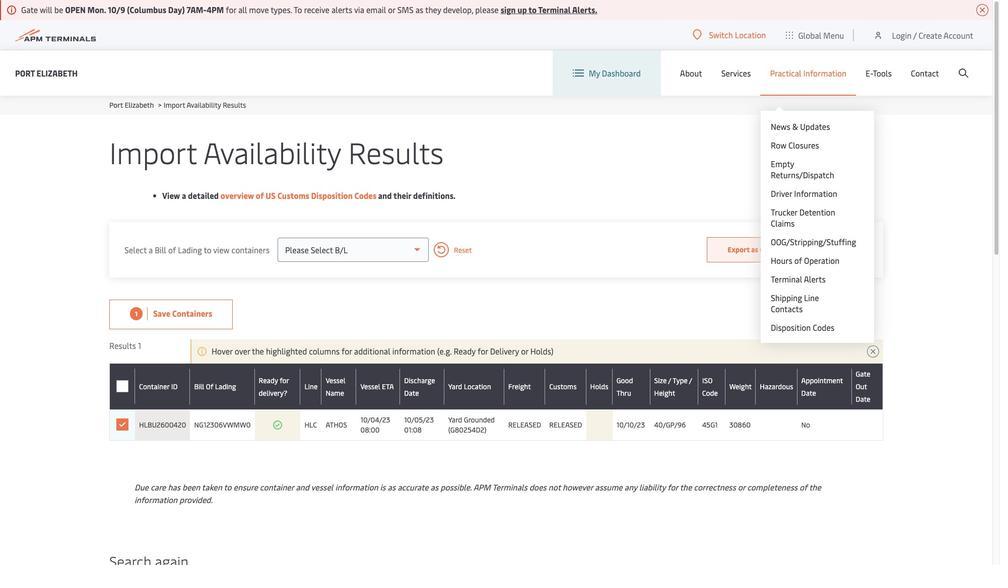 Task type: describe. For each thing, give the bounding box(es) containing it.
(g80254d2)
[[448, 425, 487, 435]]

holds
[[590, 382, 609, 392]]

1 horizontal spatial ready
[[454, 346, 476, 357]]

port for port elizabeth
[[15, 67, 35, 78]]

0 vertical spatial disposition
[[311, 190, 353, 201]]

holds)
[[531, 346, 554, 357]]

a for select
[[149, 244, 153, 255]]

about button
[[680, 50, 702, 96]]

of inside due care has been taken to ensure container and vessel information is as accurate as possible. apm terminals does not however assume any liability for the correctness or completeness of the information provided.
[[800, 482, 808, 493]]

alerts
[[332, 4, 352, 15]]

hlc
[[305, 420, 317, 430]]

bill of lading
[[194, 382, 236, 392]]

1 horizontal spatial customs
[[549, 382, 577, 392]]

returns/dispatch
[[771, 169, 835, 180]]

port elizabeth
[[15, 67, 78, 78]]

good thru
[[617, 376, 633, 398]]

possible.
[[441, 482, 472, 493]]

mon.
[[87, 4, 106, 15]]

1 vertical spatial 1
[[138, 340, 141, 351]]

1 horizontal spatial lading
[[215, 382, 236, 392]]

for left all
[[226, 4, 236, 15]]

containers
[[232, 244, 270, 255]]

ensure
[[234, 482, 258, 493]]

hours of operation
[[771, 255, 840, 266]]

all
[[238, 4, 247, 15]]

ready image
[[273, 420, 283, 430]]

1 horizontal spatial results
[[223, 100, 246, 110]]

receive
[[304, 4, 330, 15]]

columns
[[309, 346, 340, 357]]

30860
[[730, 420, 751, 430]]

1 vertical spatial line
[[305, 382, 318, 392]]

login / create account link
[[874, 20, 974, 50]]

select a bill of lading to view containers
[[124, 244, 270, 255]]

yard for yard grounded (g80254d2)
[[448, 415, 462, 425]]

hlbu2600420
[[139, 420, 186, 430]]

news & updates link
[[771, 121, 844, 132]]

row closures link
[[771, 140, 844, 151]]

1 vertical spatial import
[[109, 132, 197, 172]]

1 vertical spatial results
[[348, 132, 444, 172]]

0 vertical spatial lading
[[178, 244, 202, 255]]

driver information
[[771, 188, 838, 199]]

containers
[[172, 308, 212, 319]]

0 horizontal spatial information
[[135, 494, 177, 506]]

terminal alerts link
[[771, 274, 844, 285]]

been
[[182, 482, 200, 493]]

2 horizontal spatial date
[[856, 395, 871, 404]]

oog/stripping/stuffing
[[771, 236, 857, 247]]

save
[[153, 308, 170, 319]]

elizabeth for port elizabeth > import availability results
[[125, 100, 154, 110]]

completeness
[[748, 482, 798, 493]]

date for discharge date
[[404, 388, 419, 398]]

sign up to terminal alerts. link
[[501, 4, 598, 15]]

be
[[54, 4, 63, 15]]

practical
[[770, 68, 802, 79]]

to
[[294, 4, 302, 15]]

10/10/23
[[617, 420, 645, 430]]

to for container
[[224, 482, 232, 493]]

claims
[[771, 218, 795, 229]]

gate for gate out date
[[856, 369, 871, 379]]

vessel
[[311, 482, 333, 493]]

operation
[[805, 255, 840, 266]]

1 horizontal spatial codes
[[813, 322, 835, 333]]

care
[[151, 482, 166, 493]]

terminal alerts
[[771, 274, 826, 285]]

location for switch location
[[735, 29, 766, 40]]

hover
[[212, 346, 233, 357]]

2 released from the left
[[549, 420, 582, 430]]

day)
[[168, 4, 185, 15]]

has
[[168, 482, 180, 493]]

0 vertical spatial information
[[392, 346, 435, 357]]

iso
[[702, 376, 713, 385]]

as inside "button"
[[752, 245, 759, 255]]

discharge
[[404, 376, 435, 385]]

e-tools
[[866, 68, 892, 79]]

for inside ready for delivery?
[[280, 376, 289, 385]]

export
[[728, 245, 750, 255]]

10/04/23 08:00
[[361, 415, 390, 435]]

login
[[892, 29, 912, 41]]

tools
[[873, 68, 892, 79]]

08:00
[[361, 425, 380, 435]]

overview
[[221, 190, 254, 201]]

1 horizontal spatial bill
[[194, 382, 204, 392]]

for left delivery
[[478, 346, 488, 357]]

definitions.
[[413, 190, 456, 201]]

gate will be open mon. 10/9 (columbus day) 7am-4pm for all move types. to receive alerts via email or sms as they develop, please sign up to terminal alerts.
[[21, 4, 598, 15]]

dashboard
[[602, 68, 641, 79]]

1 vertical spatial information
[[335, 482, 378, 493]]

of right hours
[[795, 255, 803, 266]]

2 horizontal spatial the
[[809, 482, 822, 493]]

01:08
[[404, 425, 422, 435]]

freight
[[508, 382, 531, 392]]

move
[[249, 4, 269, 15]]

of left us
[[256, 190, 264, 201]]

for inside due care has been taken to ensure container and vessel information is as accurate as possible. apm terminals does not however assume any liability for the correctness or completeness of the information provided.
[[668, 482, 678, 493]]

reset button
[[429, 242, 472, 258]]

size
[[655, 376, 667, 385]]

trucker detention claims link
[[771, 207, 844, 229]]

updates
[[801, 121, 831, 132]]

empty
[[771, 158, 795, 169]]

1 horizontal spatial and
[[378, 190, 392, 201]]

due care has been taken to ensure container and vessel information is as accurate as possible. apm terminals does not however assume any liability for the correctness or completeness of the information provided.
[[135, 482, 822, 506]]

news & updates
[[771, 121, 831, 132]]

practical information
[[770, 68, 847, 79]]

news
[[771, 121, 791, 132]]

however
[[563, 482, 593, 493]]

type
[[673, 376, 688, 385]]

1 vertical spatial disposition
[[771, 322, 811, 333]]

/ for login
[[914, 29, 917, 41]]

alerts.
[[573, 4, 598, 15]]

oog/stripping/stuffing link
[[771, 236, 857, 247]]

iso code
[[702, 376, 718, 398]]

closures
[[789, 140, 820, 151]]

1 horizontal spatial /
[[689, 376, 693, 385]]

ready inside ready for delivery?
[[259, 376, 278, 385]]

practical information button
[[770, 50, 847, 96]]

switch location
[[709, 29, 766, 40]]

date for appointment date
[[802, 388, 816, 398]]

1 horizontal spatial terminal
[[771, 274, 803, 285]]

and inside due care has been taken to ensure container and vessel information is as accurate as possible. apm terminals does not however assume any liability for the correctness or completeness of the information provided.
[[296, 482, 309, 493]]

for right columns
[[342, 346, 352, 357]]

view a detailed overview of us customs disposition codes and their definitions.
[[162, 190, 456, 201]]

0 vertical spatial 1
[[135, 310, 138, 318]]

select
[[124, 244, 147, 255]]

/ for size
[[669, 376, 671, 385]]



Task type: vqa. For each thing, say whether or not it's contained in the screenshot.
'Claims'
yes



Task type: locate. For each thing, give the bounding box(es) containing it.
hours of operation link
[[771, 255, 844, 266]]

0 horizontal spatial the
[[252, 346, 264, 357]]

for up delivery?
[[280, 376, 289, 385]]

vessel up name
[[326, 376, 346, 385]]

as right is
[[388, 482, 396, 493]]

information up detention at the top right of page
[[795, 188, 838, 199]]

of
[[256, 190, 264, 201], [168, 244, 176, 255], [795, 255, 803, 266], [800, 482, 808, 493]]

customs right us
[[278, 190, 309, 201]]

0 horizontal spatial results
[[109, 340, 136, 351]]

/ right type
[[689, 376, 693, 385]]

1 horizontal spatial port elizabeth link
[[109, 100, 154, 110]]

1 vertical spatial customs
[[549, 382, 577, 392]]

global menu
[[799, 29, 844, 41]]

line
[[805, 292, 820, 303], [305, 382, 318, 392]]

terminal left alerts.
[[538, 4, 571, 15]]

0 horizontal spatial disposition
[[311, 190, 353, 201]]

2 vertical spatial or
[[738, 482, 746, 493]]

0 horizontal spatial and
[[296, 482, 309, 493]]

yard inside 'yard grounded (g80254d2)'
[[448, 415, 462, 425]]

highlighted
[[266, 346, 307, 357]]

/ right login
[[914, 29, 917, 41]]

discharge date
[[404, 376, 435, 398]]

location right switch
[[735, 29, 766, 40]]

0 horizontal spatial line
[[305, 382, 318, 392]]

a right the 'view'
[[182, 190, 186, 201]]

will
[[40, 4, 52, 15]]

date inside the discharge date
[[404, 388, 419, 398]]

results 1
[[109, 340, 141, 351]]

1 vertical spatial or
[[521, 346, 529, 357]]

the
[[252, 346, 264, 357], [680, 482, 692, 493], [809, 482, 822, 493]]

0 vertical spatial results
[[223, 100, 246, 110]]

information up "discharge"
[[392, 346, 435, 357]]

0 vertical spatial bill
[[155, 244, 166, 255]]

gate left will
[[21, 4, 38, 15]]

0 vertical spatial ready
[[454, 346, 476, 357]]

0 horizontal spatial elizabeth
[[37, 67, 78, 78]]

the right over
[[252, 346, 264, 357]]

yard location
[[448, 382, 491, 392]]

gate for gate will be open mon. 10/9 (columbus day) 7am-4pm for all move types. to receive alerts via email or sms as they develop, please sign up to terminal alerts.
[[21, 4, 38, 15]]

export as csv
[[728, 245, 773, 255]]

lading right of
[[215, 382, 236, 392]]

1 horizontal spatial line
[[805, 292, 820, 303]]

e-tools button
[[866, 50, 892, 96]]

of right select
[[168, 244, 176, 255]]

overview of us customs disposition codes link
[[221, 190, 377, 201]]

via
[[354, 4, 364, 15]]

0 vertical spatial line
[[805, 292, 820, 303]]

for right liability
[[668, 482, 678, 493]]

detention
[[800, 207, 836, 218]]

1 up container on the bottom of the page
[[138, 340, 141, 351]]

gate inside gate out date
[[856, 369, 871, 379]]

ready up delivery?
[[259, 376, 278, 385]]

trucker
[[771, 207, 798, 218]]

45g1
[[702, 420, 718, 430]]

lading left view
[[178, 244, 202, 255]]

no
[[802, 420, 811, 430]]

1 released from the left
[[508, 420, 541, 430]]

0 vertical spatial customs
[[278, 190, 309, 201]]

1 vertical spatial to
[[204, 244, 212, 255]]

container
[[139, 382, 170, 392]]

0 horizontal spatial terminal
[[538, 4, 571, 15]]

/ right size
[[669, 376, 671, 385]]

0 vertical spatial or
[[388, 4, 396, 15]]

ready
[[454, 346, 476, 357], [259, 376, 278, 385]]

yard for yard location
[[448, 382, 462, 392]]

0 vertical spatial a
[[182, 190, 186, 201]]

1 vertical spatial elizabeth
[[125, 100, 154, 110]]

0 vertical spatial gate
[[21, 4, 38, 15]]

information
[[804, 68, 847, 79], [795, 188, 838, 199]]

0 vertical spatial elizabeth
[[37, 67, 78, 78]]

>
[[158, 100, 162, 110]]

container
[[260, 482, 294, 493]]

global
[[799, 29, 822, 41]]

line inside shipping line contacts
[[805, 292, 820, 303]]

0 vertical spatial location
[[735, 29, 766, 40]]

grounded
[[464, 415, 495, 425]]

1 vertical spatial lading
[[215, 382, 236, 392]]

vessel name
[[326, 376, 346, 398]]

switch
[[709, 29, 733, 40]]

location for yard location
[[464, 382, 491, 392]]

as left they
[[416, 4, 424, 15]]

import right '>'
[[164, 100, 185, 110]]

bill right select
[[155, 244, 166, 255]]

sms
[[398, 4, 414, 15]]

does
[[530, 482, 547, 493]]

csv
[[760, 245, 773, 255]]

disposition
[[311, 190, 353, 201], [771, 322, 811, 333]]

customs
[[278, 190, 309, 201], [549, 382, 577, 392]]

or left sms
[[388, 4, 396, 15]]

a right select
[[149, 244, 153, 255]]

availability right '>'
[[187, 100, 221, 110]]

to right up
[[529, 4, 537, 15]]

0 vertical spatial port
[[15, 67, 35, 78]]

0 vertical spatial import
[[164, 100, 185, 110]]

appointment
[[802, 376, 844, 385]]

1 horizontal spatial or
[[521, 346, 529, 357]]

1 horizontal spatial released
[[549, 420, 582, 430]]

1 horizontal spatial the
[[680, 482, 692, 493]]

0 vertical spatial terminal
[[538, 4, 571, 15]]

None checkbox
[[116, 381, 128, 393], [116, 419, 129, 431], [116, 381, 128, 393], [116, 419, 129, 431]]

2 vertical spatial to
[[224, 482, 232, 493]]

ready right the (e.g.
[[454, 346, 476, 357]]

results
[[223, 100, 246, 110], [348, 132, 444, 172], [109, 340, 136, 351]]

released
[[508, 420, 541, 430], [549, 420, 582, 430]]

the right completeness
[[809, 482, 822, 493]]

elizabeth for port elizabeth
[[37, 67, 78, 78]]

and left their
[[378, 190, 392, 201]]

additional
[[354, 346, 391, 357]]

date down out
[[856, 395, 871, 404]]

0 vertical spatial and
[[378, 190, 392, 201]]

0 horizontal spatial bill
[[155, 244, 166, 255]]

import availability results
[[109, 132, 444, 172]]

1 vertical spatial port
[[109, 100, 123, 110]]

1 horizontal spatial vessel
[[361, 382, 380, 392]]

vessel for vessel name
[[326, 376, 346, 385]]

0 horizontal spatial to
[[204, 244, 212, 255]]

yard up '(g80254d2)'
[[448, 415, 462, 425]]

1 vertical spatial port elizabeth link
[[109, 100, 154, 110]]

hover over the highlighted columns for additional information (e.g. ready for delivery or holds)
[[212, 346, 554, 357]]

height
[[655, 388, 676, 398]]

0 horizontal spatial a
[[149, 244, 153, 255]]

they
[[425, 4, 441, 15]]

0 horizontal spatial port elizabeth link
[[15, 67, 78, 79]]

or right correctness
[[738, 482, 746, 493]]

0 horizontal spatial location
[[464, 382, 491, 392]]

date down appointment
[[802, 388, 816, 398]]

information down global menu
[[804, 68, 847, 79]]

2 horizontal spatial to
[[529, 4, 537, 15]]

not
[[549, 482, 561, 493]]

2 horizontal spatial information
[[392, 346, 435, 357]]

terminal up shipping
[[771, 274, 803, 285]]

to for containers
[[204, 244, 212, 255]]

yard right the discharge date
[[448, 382, 462, 392]]

contact button
[[911, 50, 940, 96]]

the left correctness
[[680, 482, 692, 493]]

0 horizontal spatial date
[[404, 388, 419, 398]]

please
[[475, 4, 499, 15]]

line down alerts
[[805, 292, 820, 303]]

container id
[[139, 382, 178, 392]]

0 horizontal spatial codes
[[355, 190, 377, 201]]

gate up out
[[856, 369, 871, 379]]

hazardous
[[760, 382, 794, 392]]

2 horizontal spatial or
[[738, 482, 746, 493]]

name
[[326, 388, 344, 398]]

any
[[625, 482, 637, 493]]

export as csv button
[[707, 237, 793, 263]]

2 vertical spatial results
[[109, 340, 136, 351]]

0 vertical spatial availability
[[187, 100, 221, 110]]

1 horizontal spatial a
[[182, 190, 186, 201]]

1 vertical spatial location
[[464, 382, 491, 392]]

e-
[[866, 68, 873, 79]]

date inside the "appointment date"
[[802, 388, 816, 398]]

of
[[206, 382, 213, 392]]

availability up us
[[204, 132, 341, 172]]

0 vertical spatial port elizabeth link
[[15, 67, 78, 79]]

alerts
[[805, 274, 826, 285]]

1 vertical spatial and
[[296, 482, 309, 493]]

information left is
[[335, 482, 378, 493]]

terminals
[[493, 482, 528, 493]]

to right taken
[[224, 482, 232, 493]]

0 horizontal spatial released
[[508, 420, 541, 430]]

1 yard from the top
[[448, 382, 462, 392]]

shipping
[[771, 292, 803, 303]]

0 vertical spatial codes
[[355, 190, 377, 201]]

0 horizontal spatial vessel
[[326, 376, 346, 385]]

1 horizontal spatial port
[[109, 100, 123, 110]]

1 vertical spatial information
[[795, 188, 838, 199]]

port for port elizabeth > import availability results
[[109, 100, 123, 110]]

1 horizontal spatial location
[[735, 29, 766, 40]]

1 left save at left
[[135, 310, 138, 318]]

information for driver information
[[795, 188, 838, 199]]

create
[[919, 29, 942, 41]]

us
[[266, 190, 276, 201]]

a for view
[[182, 190, 186, 201]]

thru
[[617, 388, 632, 398]]

None checkbox
[[116, 381, 128, 393], [116, 419, 128, 431], [116, 381, 128, 393], [116, 419, 128, 431]]

vessel left eta in the bottom of the page
[[361, 382, 380, 392]]

0 horizontal spatial ready
[[259, 376, 278, 385]]

customs left holds
[[549, 382, 577, 392]]

1 vertical spatial availability
[[204, 132, 341, 172]]

0 horizontal spatial customs
[[278, 190, 309, 201]]

0 horizontal spatial or
[[388, 4, 396, 15]]

vessel eta
[[361, 382, 394, 392]]

about
[[680, 68, 702, 79]]

delivery?
[[259, 388, 288, 398]]

import up the 'view'
[[109, 132, 197, 172]]

information inside dropdown button
[[804, 68, 847, 79]]

of right completeness
[[800, 482, 808, 493]]

reset
[[454, 245, 472, 255]]

date down "discharge"
[[404, 388, 419, 398]]

location
[[735, 29, 766, 40], [464, 382, 491, 392]]

port elizabeth link
[[15, 67, 78, 79], [109, 100, 154, 110]]

contact
[[911, 68, 940, 79]]

1 horizontal spatial disposition
[[771, 322, 811, 333]]

as left the csv on the top of the page
[[752, 245, 759, 255]]

0 horizontal spatial gate
[[21, 4, 38, 15]]

0 vertical spatial to
[[529, 4, 537, 15]]

2 yard from the top
[[448, 415, 462, 425]]

elizabeth
[[37, 67, 78, 78], [125, 100, 154, 110]]

1 vertical spatial gate
[[856, 369, 871, 379]]

0 horizontal spatial port
[[15, 67, 35, 78]]

codes left their
[[355, 190, 377, 201]]

information down care
[[135, 494, 177, 506]]

vessel for vessel eta
[[361, 382, 380, 392]]

close alert image
[[977, 4, 989, 16]]

global menu button
[[776, 20, 855, 50]]

as right accurate
[[431, 482, 439, 493]]

or left holds)
[[521, 346, 529, 357]]

athos
[[326, 420, 347, 430]]

2 horizontal spatial /
[[914, 29, 917, 41]]

switch location button
[[693, 29, 766, 40]]

login / create account
[[892, 29, 974, 41]]

1 horizontal spatial to
[[224, 482, 232, 493]]

bill left of
[[194, 382, 204, 392]]

1 vertical spatial bill
[[194, 382, 204, 392]]

1 vertical spatial codes
[[813, 322, 835, 333]]

to left view
[[204, 244, 212, 255]]

location up grounded
[[464, 382, 491, 392]]

2 vertical spatial information
[[135, 494, 177, 506]]

1 horizontal spatial date
[[802, 388, 816, 398]]

to inside due care has been taken to ensure container and vessel information is as accurate as possible. apm terminals does not however assume any liability for the correctness or completeness of the information provided.
[[224, 482, 232, 493]]

0 horizontal spatial /
[[669, 376, 671, 385]]

size / type / height
[[655, 376, 693, 398]]

line left vessel name
[[305, 382, 318, 392]]

due
[[135, 482, 149, 493]]

shipping line contacts
[[771, 292, 820, 315]]

and left vessel
[[296, 482, 309, 493]]

1 vertical spatial terminal
[[771, 274, 803, 285]]

0 vertical spatial information
[[804, 68, 847, 79]]

1 horizontal spatial information
[[335, 482, 378, 493]]

availability
[[187, 100, 221, 110], [204, 132, 341, 172]]

types.
[[271, 4, 292, 15]]

or inside due care has been taken to ensure container and vessel information is as accurate as possible. apm terminals does not however assume any liability for the correctness or completeness of the information provided.
[[738, 482, 746, 493]]

lading
[[178, 244, 202, 255], [215, 382, 236, 392]]

40/gp/96
[[655, 420, 686, 430]]

information for practical information
[[804, 68, 847, 79]]

their
[[394, 190, 412, 201]]

empty returns/dispatch
[[771, 158, 835, 180]]

codes down shipping line contacts link
[[813, 322, 835, 333]]

1 horizontal spatial gate
[[856, 369, 871, 379]]

port elizabeth > import availability results
[[109, 100, 246, 110]]

1 vertical spatial a
[[149, 244, 153, 255]]

1 vertical spatial ready
[[259, 376, 278, 385]]



